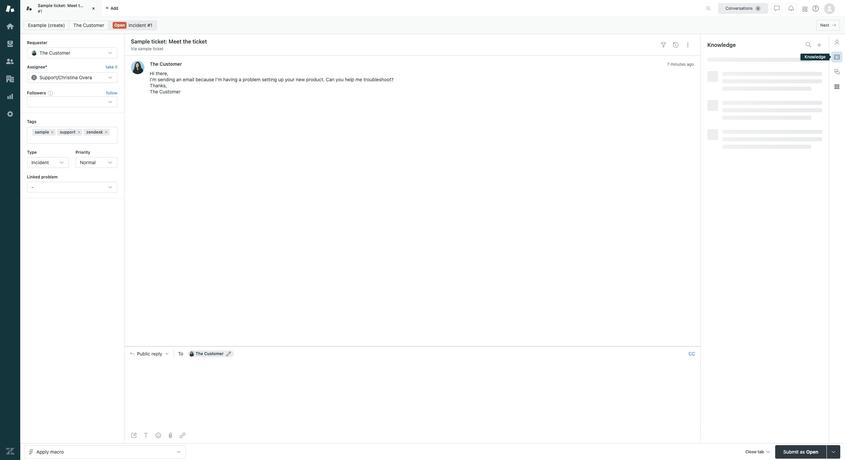 Task type: describe. For each thing, give the bounding box(es) containing it.
problem inside the hi there, i'm sending an email because i'm having a problem setting up your new product. can you help me troubleshoot? thanks, the customer
[[243, 77, 261, 83]]

customer up there, on the top
[[160, 61, 182, 67]]

ago
[[687, 62, 694, 67]]

edit user image
[[226, 352, 231, 356]]

tabs tab list
[[20, 0, 699, 17]]

7 minutes ago text field
[[668, 62, 694, 67]]

conversations
[[726, 6, 753, 11]]

assignee* element
[[27, 72, 117, 83]]

1 horizontal spatial ticket
[[153, 46, 164, 51]]

button displays agent's chat status as invisible. image
[[775, 6, 780, 11]]

zendesk image
[[6, 447, 15, 456]]

next button
[[817, 20, 841, 31]]

avatar image
[[131, 61, 144, 74]]

the customer link inside the secondary element
[[69, 21, 109, 30]]

1 vertical spatial sample
[[35, 129, 49, 135]]

close tab button
[[743, 445, 773, 460]]

because
[[196, 77, 214, 83]]

help
[[345, 77, 354, 83]]

you
[[336, 77, 344, 83]]

the inside requester element
[[39, 50, 48, 56]]

remove image for sample
[[50, 130, 55, 134]]

type
[[27, 150, 37, 155]]

followers element
[[27, 97, 117, 107]]

an
[[176, 77, 182, 83]]

tags
[[27, 119, 36, 124]]

views image
[[6, 39, 15, 48]]

incident for incident
[[31, 160, 49, 165]]

1 horizontal spatial sample
[[138, 46, 152, 51]]

requester
[[27, 40, 47, 45]]

incident #1
[[129, 22, 152, 28]]

example
[[28, 22, 46, 28]]

sending
[[158, 77, 175, 83]]

the customer up there, on the top
[[150, 61, 182, 67]]

1 vertical spatial the customer link
[[150, 61, 182, 67]]

assignee*
[[27, 65, 47, 70]]

thanks,
[[150, 83, 167, 89]]

displays possible ticket submission types image
[[831, 449, 837, 455]]

1 i'm from the left
[[150, 77, 157, 83]]

new
[[296, 77, 305, 83]]

your
[[285, 77, 295, 83]]

organizations image
[[6, 75, 15, 83]]

public reply button
[[124, 347, 174, 361]]

linked problem element
[[27, 182, 117, 193]]

the down sample ticket: meet the ticket #1
[[73, 22, 82, 28]]

knowledge inside knowledge tooltip
[[805, 54, 826, 59]]

cc button
[[689, 351, 696, 357]]

close tab
[[746, 449, 765, 455]]

apply
[[36, 449, 49, 455]]

it
[[115, 65, 117, 70]]

submit as open
[[784, 449, 819, 455]]

support
[[60, 129, 76, 135]]

via
[[131, 46, 137, 51]]

add link (cmd k) image
[[180, 433, 185, 438]]

sample
[[38, 3, 53, 8]]

submit
[[784, 449, 799, 455]]

close image
[[90, 5, 97, 12]]

meet
[[67, 3, 77, 8]]

sample ticket: meet the ticket #1
[[38, 3, 97, 14]]

apply macro
[[36, 449, 64, 455]]

email
[[183, 77, 194, 83]]

hide composer image
[[410, 344, 415, 349]]

next
[[821, 23, 830, 28]]

christina
[[58, 75, 78, 80]]

remove image
[[77, 130, 81, 134]]

knowledge tooltip
[[801, 54, 830, 60]]

take it button
[[106, 64, 117, 71]]

normal button
[[76, 157, 117, 168]]

me
[[356, 77, 362, 83]]

can
[[326, 77, 335, 83]]

get help image
[[813, 5, 819, 11]]

via sample ticket
[[131, 46, 164, 51]]

hi
[[150, 71, 154, 76]]

create or request article image
[[817, 42, 823, 48]]

as
[[800, 449, 805, 455]]

normal
[[80, 160, 96, 165]]

knowledge image
[[835, 54, 840, 60]]

7 minutes ago
[[668, 62, 694, 67]]

0 horizontal spatial problem
[[41, 175, 58, 180]]

(create)
[[48, 22, 65, 28]]

format text image
[[143, 433, 149, 438]]

secondary element
[[20, 19, 846, 32]]

1 vertical spatial open
[[807, 449, 819, 455]]

cc
[[689, 351, 696, 357]]

the up hi
[[150, 61, 159, 67]]

macro
[[50, 449, 64, 455]]

info on adding followers image
[[48, 90, 53, 96]]

requester element
[[27, 48, 117, 59]]

7
[[668, 62, 670, 67]]

the customer inside the secondary element
[[73, 22, 104, 28]]

customer context image
[[835, 39, 840, 45]]



Task type: locate. For each thing, give the bounding box(es) containing it.
public reply
[[137, 351, 162, 357]]

draft mode image
[[131, 433, 137, 438]]

incident inside popup button
[[31, 160, 49, 165]]

add
[[111, 6, 118, 11]]

0 vertical spatial the customer link
[[69, 21, 109, 30]]

the down requester
[[39, 50, 48, 56]]

/
[[57, 75, 58, 80]]

hi there, i'm sending an email because i'm having a problem setting up your new product. can you help me troubleshoot? thanks, the customer
[[150, 71, 394, 95]]

open
[[114, 23, 125, 28], [807, 449, 819, 455]]

up
[[278, 77, 284, 83]]

1 horizontal spatial incident
[[129, 22, 146, 28]]

0 horizontal spatial the customer link
[[69, 21, 109, 30]]

customer
[[83, 22, 104, 28], [49, 50, 70, 56], [160, 61, 182, 67], [159, 89, 181, 95], [204, 351, 224, 356]]

incident up via
[[129, 22, 146, 28]]

0 horizontal spatial open
[[114, 23, 125, 28]]

admin image
[[6, 110, 15, 118]]

the customer down requester
[[39, 50, 70, 56]]

to
[[178, 351, 183, 357]]

zendesk support image
[[6, 4, 15, 13]]

close
[[746, 449, 757, 455]]

0 vertical spatial #1
[[38, 9, 42, 14]]

conversations button
[[719, 3, 769, 14]]

reply
[[152, 351, 162, 357]]

troubleshoot?
[[364, 77, 394, 83]]

1 horizontal spatial open
[[807, 449, 819, 455]]

open down add
[[114, 23, 125, 28]]

sample right via
[[138, 46, 152, 51]]

ticket actions image
[[686, 42, 691, 47]]

0 horizontal spatial remove image
[[50, 130, 55, 134]]

support
[[39, 75, 57, 80]]

notifications image
[[789, 6, 794, 11]]

sample down the tags
[[35, 129, 49, 135]]

i'm left having
[[215, 77, 222, 83]]

remove image for zendesk
[[104, 130, 108, 134]]

the customer
[[73, 22, 104, 28], [39, 50, 70, 56], [150, 61, 182, 67], [196, 351, 224, 356]]

sample
[[138, 46, 152, 51], [35, 129, 49, 135]]

0 horizontal spatial sample
[[35, 129, 49, 135]]

example (create)
[[28, 22, 65, 28]]

the customer down the close icon
[[73, 22, 104, 28]]

customer left edit user image
[[204, 351, 224, 356]]

incident button
[[27, 157, 69, 168]]

filter image
[[661, 42, 667, 47]]

there,
[[156, 71, 168, 76]]

problem down incident popup button
[[41, 175, 58, 180]]

linked
[[27, 175, 40, 180]]

#1 inside sample ticket: meet the ticket #1
[[38, 9, 42, 14]]

1 vertical spatial problem
[[41, 175, 58, 180]]

search image
[[806, 42, 812, 48]]

customer inside requester element
[[49, 50, 70, 56]]

the customer link up there, on the top
[[150, 61, 182, 67]]

0 horizontal spatial incident
[[31, 160, 49, 165]]

add button
[[101, 0, 122, 17]]

1 horizontal spatial i'm
[[215, 77, 222, 83]]

the customer inside requester element
[[39, 50, 70, 56]]

remove image right zendesk
[[104, 130, 108, 134]]

customer@example.com image
[[189, 351, 194, 357]]

1 remove image from the left
[[50, 130, 55, 134]]

1 vertical spatial #1
[[147, 22, 152, 28]]

1 horizontal spatial knowledge
[[805, 54, 826, 59]]

tab
[[20, 0, 101, 17]]

0 vertical spatial knowledge
[[708, 42, 736, 48]]

linked problem
[[27, 175, 58, 180]]

the
[[78, 3, 85, 8]]

the down thanks,
[[150, 89, 158, 95]]

product.
[[306, 77, 325, 83]]

1 horizontal spatial problem
[[243, 77, 261, 83]]

1 horizontal spatial #1
[[147, 22, 152, 28]]

customer inside the hi there, i'm sending an email because i'm having a problem setting up your new product. can you help me troubleshoot? thanks, the customer
[[159, 89, 181, 95]]

incident for incident #1
[[129, 22, 146, 28]]

zendesk products image
[[803, 7, 808, 11]]

0 vertical spatial incident
[[129, 22, 146, 28]]

minutes
[[671, 62, 686, 67]]

tab containing sample ticket: meet the ticket
[[20, 0, 101, 17]]

the
[[73, 22, 82, 28], [39, 50, 48, 56], [150, 61, 159, 67], [150, 89, 158, 95], [196, 351, 203, 356]]

#1
[[38, 9, 42, 14], [147, 22, 152, 28]]

support / christina overa
[[39, 75, 92, 80]]

add attachment image
[[168, 433, 173, 438]]

knowledge
[[708, 42, 736, 48], [805, 54, 826, 59]]

ticket right the the
[[86, 3, 97, 8]]

open inside the secondary element
[[114, 23, 125, 28]]

#1 inside the secondary element
[[147, 22, 152, 28]]

overa
[[79, 75, 92, 80]]

followers
[[27, 90, 46, 95]]

customer down the close icon
[[83, 22, 104, 28]]

zendesk
[[86, 129, 103, 135]]

tab
[[758, 449, 765, 455]]

main element
[[0, 0, 20, 460]]

-
[[31, 184, 34, 190]]

the customer link down the close icon
[[69, 21, 109, 30]]

0 vertical spatial open
[[114, 23, 125, 28]]

customers image
[[6, 57, 15, 66]]

example (create) button
[[24, 21, 69, 30]]

1 vertical spatial incident
[[31, 160, 49, 165]]

#1 down sample
[[38, 9, 42, 14]]

incident down type
[[31, 160, 49, 165]]

i'm down hi
[[150, 77, 157, 83]]

insert emojis image
[[156, 433, 161, 438]]

ticket
[[86, 3, 97, 8], [153, 46, 164, 51]]

the customer link
[[69, 21, 109, 30], [150, 61, 182, 67]]

apps image
[[835, 84, 840, 89]]

follow button
[[106, 90, 117, 96]]

the customer right customer@example.com image
[[196, 351, 224, 356]]

i'm
[[150, 77, 157, 83], [215, 77, 222, 83]]

incident inside the secondary element
[[129, 22, 146, 28]]

remove image
[[50, 130, 55, 134], [104, 130, 108, 134]]

open right as
[[807, 449, 819, 455]]

remove image left support
[[50, 130, 55, 134]]

ticket right via
[[153, 46, 164, 51]]

customer down sending
[[159, 89, 181, 95]]

customer up /
[[49, 50, 70, 56]]

1 horizontal spatial the customer link
[[150, 61, 182, 67]]

ticket inside sample ticket: meet the ticket #1
[[86, 3, 97, 8]]

1 horizontal spatial remove image
[[104, 130, 108, 134]]

0 horizontal spatial ticket
[[86, 3, 97, 8]]

1 vertical spatial knowledge
[[805, 54, 826, 59]]

take
[[106, 65, 114, 70]]

2 i'm from the left
[[215, 77, 222, 83]]

problem
[[243, 77, 261, 83], [41, 175, 58, 180]]

Subject field
[[130, 37, 657, 46]]

having
[[223, 77, 238, 83]]

0 vertical spatial problem
[[243, 77, 261, 83]]

get started image
[[6, 22, 15, 31]]

public
[[137, 351, 150, 357]]

1 vertical spatial ticket
[[153, 46, 164, 51]]

ticket:
[[54, 3, 66, 8]]

problem right 'a'
[[243, 77, 261, 83]]

0 horizontal spatial #1
[[38, 9, 42, 14]]

0 horizontal spatial knowledge
[[708, 42, 736, 48]]

0 vertical spatial ticket
[[86, 3, 97, 8]]

0 vertical spatial sample
[[138, 46, 152, 51]]

customer inside the secondary element
[[83, 22, 104, 28]]

2 remove image from the left
[[104, 130, 108, 134]]

#1 up the via sample ticket
[[147, 22, 152, 28]]

setting
[[262, 77, 277, 83]]

take it
[[106, 65, 117, 70]]

reporting image
[[6, 92, 15, 101]]

priority
[[76, 150, 90, 155]]

events image
[[673, 42, 679, 47]]

follow
[[106, 90, 117, 96]]

incident
[[129, 22, 146, 28], [31, 160, 49, 165]]

the inside the hi there, i'm sending an email because i'm having a problem setting up your new product. can you help me troubleshoot? thanks, the customer
[[150, 89, 158, 95]]

the right customer@example.com image
[[196, 351, 203, 356]]

a
[[239, 77, 242, 83]]

0 horizontal spatial i'm
[[150, 77, 157, 83]]



Task type: vqa. For each thing, say whether or not it's contained in the screenshot.
first "targets" from the right
no



